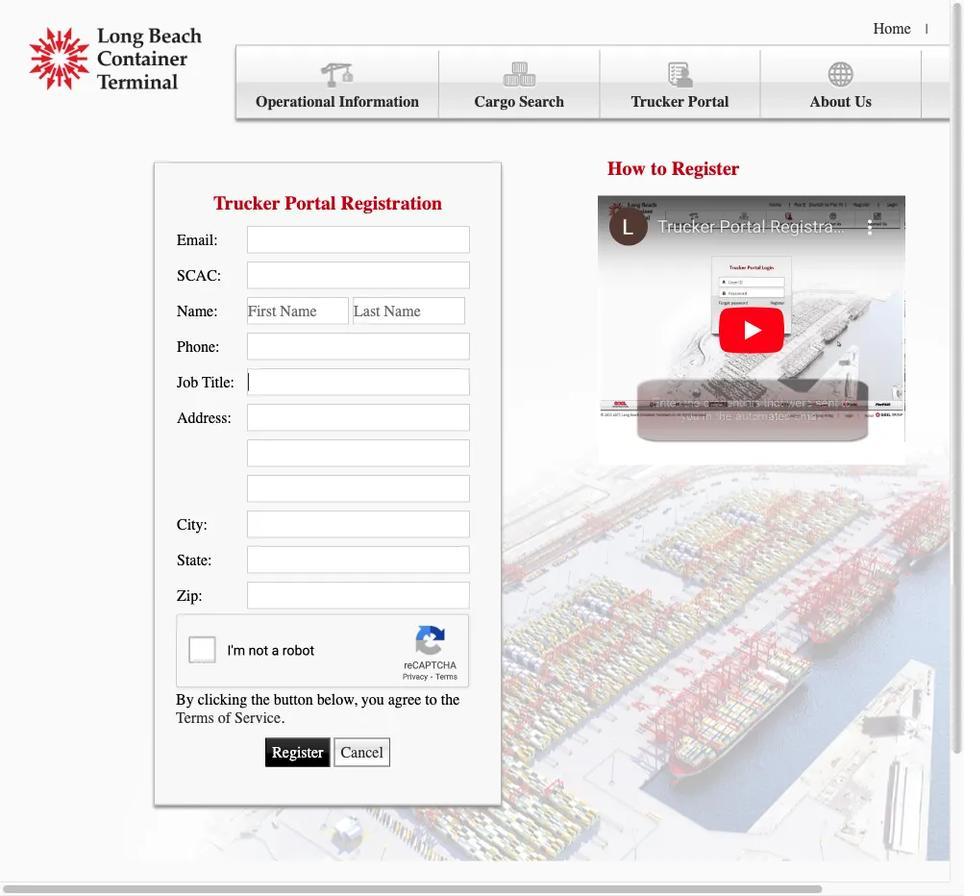 Task type: locate. For each thing, give the bounding box(es) containing it.
2 the from the left
[[441, 691, 460, 709]]

trucker
[[631, 93, 685, 111], [213, 192, 280, 214]]

Zip text field
[[247, 582, 470, 609]]

None submit
[[266, 738, 330, 767]]

trucker up email :
[[213, 192, 280, 214]]

portal
[[689, 93, 730, 111], [285, 192, 336, 214]]

agree
[[388, 691, 422, 709]]

us
[[855, 93, 872, 111]]

phone
[[177, 337, 215, 355]]

information
[[339, 93, 420, 111]]

: down title
[[227, 409, 232, 426]]

0 horizontal spatial the
[[251, 691, 270, 709]]

trucker for trucker portal registration
[[213, 192, 280, 214]]

0 horizontal spatial portal
[[285, 192, 336, 214]]

trucker for trucker portal
[[631, 93, 685, 111]]

job
[[177, 373, 198, 391]]

: down scac : at top
[[214, 302, 218, 320]]

None text field
[[247, 439, 470, 467]]

: for email :
[[214, 231, 218, 248]]

None text field
[[247, 475, 470, 502]]

terms of service link
[[176, 709, 281, 727]]

search
[[520, 93, 565, 111]]

: for scac :
[[217, 266, 221, 284]]

0 vertical spatial portal
[[689, 93, 730, 111]]

to right how
[[651, 157, 667, 179]]

re
[[952, 19, 965, 37]]

about us
[[810, 93, 872, 111]]

1 vertical spatial to
[[426, 691, 437, 709]]

the right agree
[[441, 691, 460, 709]]

trucker inside menu bar
[[631, 93, 685, 111]]

SCAC text field
[[247, 261, 470, 289]]

to right agree
[[426, 691, 437, 709]]

operational information
[[256, 93, 420, 111]]

1 horizontal spatial portal
[[689, 93, 730, 111]]

the left .
[[251, 691, 270, 709]]

by
[[176, 691, 194, 709]]

terms
[[176, 709, 214, 727]]

State text field
[[247, 546, 470, 574]]

the
[[251, 691, 270, 709], [441, 691, 460, 709]]

portal for trucker portal registration
[[285, 192, 336, 214]]

Name text field
[[247, 297, 349, 324]]

about
[[810, 93, 851, 111]]

: up title
[[215, 337, 220, 355]]

city :
[[177, 515, 208, 533]]

1 horizontal spatial trucker
[[631, 93, 685, 111]]

registration
[[341, 192, 443, 214]]

cancel button
[[334, 738, 390, 767]]

: for zip :
[[198, 587, 203, 604]]

0 horizontal spatial to
[[426, 691, 437, 709]]

state
[[177, 551, 208, 569]]

trucker portal registration
[[213, 192, 443, 214]]

: down state :
[[198, 587, 203, 604]]

: for name :
[[214, 302, 218, 320]]

to
[[651, 157, 667, 179], [426, 691, 437, 709]]

1 horizontal spatial to
[[651, 157, 667, 179]]

: down email :
[[217, 266, 221, 284]]

you
[[361, 691, 385, 709]]

to inside the by clicking the button below, you agree to the terms of service .
[[426, 691, 437, 709]]

address
[[177, 409, 227, 426]]

1 vertical spatial trucker
[[213, 192, 280, 214]]

home
[[874, 19, 912, 37]]

trucker portal
[[631, 93, 730, 111]]

below,
[[317, 691, 358, 709]]

0 horizontal spatial trucker
[[213, 192, 280, 214]]

0 vertical spatial to
[[651, 157, 667, 179]]

: up scac : at top
[[214, 231, 218, 248]]

0 vertical spatial trucker
[[631, 93, 685, 111]]

cargo search
[[475, 93, 565, 111]]

: right the job
[[230, 373, 235, 391]]

trucker up how to register
[[631, 93, 685, 111]]

scac :
[[177, 266, 221, 284]]

service
[[235, 709, 281, 727]]

1 vertical spatial portal
[[285, 192, 336, 214]]

1 horizontal spatial the
[[441, 691, 460, 709]]

menu bar
[[236, 45, 965, 119]]

email
[[177, 231, 214, 248]]

: up state :
[[204, 515, 208, 533]]

Last Name text field
[[353, 297, 466, 324]]

: down city :
[[208, 551, 212, 569]]

how
[[608, 157, 646, 179]]

portal up register
[[689, 93, 730, 111]]

:
[[214, 231, 218, 248], [217, 266, 221, 284], [214, 302, 218, 320], [215, 337, 220, 355], [230, 373, 235, 391], [227, 409, 232, 426], [204, 515, 208, 533], [208, 551, 212, 569], [198, 587, 203, 604]]

zip :
[[177, 587, 203, 604]]

City text field
[[247, 511, 470, 538]]

portal up email text box at the left of page
[[285, 192, 336, 214]]



Task type: vqa. For each thing, say whether or not it's contained in the screenshot.
Zip 'text box' on the bottom of the page
yes



Task type: describe. For each thing, give the bounding box(es) containing it.
scac
[[177, 266, 217, 284]]

address :
[[177, 409, 232, 426]]

operational information link
[[237, 51, 440, 119]]

state :
[[177, 551, 212, 569]]

Email text field
[[247, 226, 470, 253]]

.
[[281, 709, 285, 727]]

email :
[[177, 231, 218, 248]]

of
[[218, 709, 231, 727]]

portal for trucker portal
[[689, 93, 730, 111]]

re link
[[952, 19, 965, 37]]

: for address :
[[227, 409, 232, 426]]

name :
[[177, 302, 218, 320]]

about us link
[[761, 51, 922, 119]]

cancel
[[341, 744, 384, 762]]

phone :
[[177, 337, 220, 355]]

how to register
[[608, 157, 740, 179]]

name
[[177, 302, 214, 320]]

|
[[926, 21, 929, 37]]

Phone text field
[[247, 333, 470, 360]]

1 the from the left
[[251, 691, 270, 709]]

register
[[672, 157, 740, 179]]

clicking
[[198, 691, 247, 709]]

job title :
[[177, 373, 235, 391]]

trucker portal link
[[601, 51, 761, 119]]

title
[[202, 373, 230, 391]]

cargo search link
[[440, 51, 601, 119]]

menu bar containing operational information
[[236, 45, 965, 119]]

home link
[[874, 19, 912, 37]]

button
[[274, 691, 313, 709]]

: for phone :
[[215, 337, 220, 355]]

Job Title text field
[[247, 368, 470, 396]]

: for city :
[[204, 515, 208, 533]]

operational
[[256, 93, 335, 111]]

zip
[[177, 587, 198, 604]]

: for state :
[[208, 551, 212, 569]]

city
[[177, 515, 204, 533]]

Address text field
[[247, 404, 470, 431]]

cargo
[[475, 93, 516, 111]]

by clicking the button below, you agree to the terms of service .
[[176, 691, 460, 727]]



